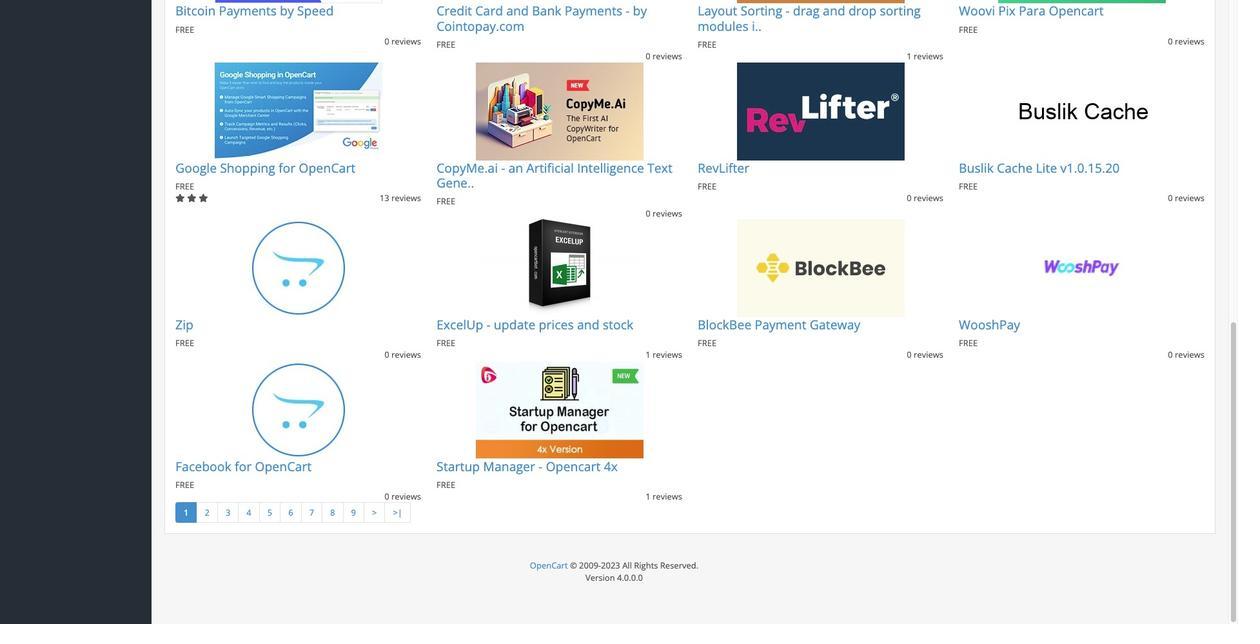 Task type: vqa. For each thing, say whether or not it's contained in the screenshot.


Task type: locate. For each thing, give the bounding box(es) containing it.
opencart for -
[[546, 458, 601, 475]]

1 vertical spatial 1 reviews
[[646, 349, 682, 361]]

bitcoin payments by speed free 0 reviews
[[175, 2, 421, 47]]

1 horizontal spatial by
[[633, 2, 647, 20]]

4x
[[604, 458, 618, 475]]

revlifter image
[[737, 62, 905, 160]]

1
[[907, 51, 912, 62], [646, 349, 651, 361], [646, 491, 651, 502], [184, 507, 189, 519]]

1 horizontal spatial 1 reviews
[[907, 51, 944, 62]]

free inside bitcoin payments by speed free 0 reviews
[[175, 24, 194, 35]]

pix
[[999, 2, 1016, 20]]

payments right bitcoin on the top
[[219, 2, 277, 20]]

free down gene.. at the left top of page
[[437, 196, 455, 207]]

free down startup
[[437, 479, 455, 491]]

credit
[[437, 2, 472, 20]]

free inside credit card and bank payments - by cointopay.com free
[[437, 39, 455, 50]]

facebook for opencart free
[[175, 458, 312, 491]]

1 horizontal spatial opencart
[[1049, 2, 1104, 20]]

payments
[[219, 2, 277, 20], [565, 2, 623, 20]]

reviews inside startup manager - opencart 4x free 1 reviews
[[653, 491, 682, 502]]

and left stock
[[577, 316, 600, 333]]

opencart inside google shopping for opencart free
[[299, 159, 356, 176]]

and inside layout sorting - drag and drop sorting modules i.. free
[[823, 2, 845, 20]]

intelligence
[[577, 159, 644, 176]]

an
[[509, 159, 523, 176]]

opencart link
[[530, 560, 568, 572]]

and right "drag"
[[823, 2, 845, 20]]

opencart inside woovi pix para opencart free 0 reviews
[[1049, 2, 1104, 20]]

0 vertical spatial opencart
[[1049, 2, 1104, 20]]

revlifter free 0 reviews
[[698, 159, 944, 204]]

zip free
[[175, 316, 194, 349]]

0 horizontal spatial and
[[506, 2, 529, 20]]

9 link
[[343, 503, 364, 523]]

0 reviews
[[646, 51, 682, 62], [646, 207, 682, 219], [385, 349, 421, 361], [907, 349, 944, 361], [1168, 349, 1205, 361], [385, 491, 421, 502]]

excelup - update prices and stock free
[[437, 316, 634, 349]]

opencart right para
[[1049, 2, 1104, 20]]

excelup - update prices and stock image
[[476, 219, 643, 317]]

opencart
[[299, 159, 356, 176], [255, 458, 312, 475], [530, 560, 568, 572]]

and
[[506, 2, 529, 20], [823, 2, 845, 20], [577, 316, 600, 333]]

free down credit
[[437, 39, 455, 50]]

- inside startup manager - opencart 4x free 1 reviews
[[539, 458, 543, 475]]

2 vertical spatial opencart
[[530, 560, 568, 572]]

free down blockbee
[[698, 337, 717, 349]]

free
[[175, 24, 194, 35], [959, 24, 978, 35], [437, 39, 455, 50], [698, 39, 717, 50], [175, 181, 194, 192], [698, 181, 717, 192], [959, 181, 978, 192], [437, 196, 455, 207], [175, 337, 194, 349], [437, 337, 455, 349], [698, 337, 717, 349], [959, 337, 978, 349], [175, 479, 194, 491], [437, 479, 455, 491]]

and inside excelup - update prices and stock free
[[577, 316, 600, 333]]

by
[[280, 2, 294, 20], [633, 2, 647, 20]]

star image left star image
[[175, 194, 185, 203]]

©
[[570, 560, 577, 572]]

google shopping for opencart link
[[175, 159, 356, 176]]

free inside excelup - update prices and stock free
[[437, 337, 455, 349]]

1 horizontal spatial star image
[[199, 194, 208, 203]]

5
[[268, 507, 272, 519]]

3 link
[[217, 503, 239, 523]]

stock
[[603, 316, 634, 333]]

1 inside startup manager - opencart 4x free 1 reviews
[[646, 491, 651, 502]]

woovi pix para opencart link
[[959, 2, 1104, 20]]

free down facebook
[[175, 479, 194, 491]]

opencart left 4x
[[546, 458, 601, 475]]

facebook
[[175, 458, 231, 475]]

free up star image
[[175, 181, 194, 192]]

layout sorting - drag and drop sorting modules i.. image
[[737, 0, 905, 3]]

revlifter
[[698, 159, 750, 176]]

1 horizontal spatial and
[[577, 316, 600, 333]]

1 by from the left
[[280, 2, 294, 20]]

gateway
[[810, 316, 861, 333]]

credit card and bank payments - by cointopay.com image
[[476, 0, 643, 3]]

bitcoin payments by speed link
[[175, 2, 334, 20]]

0 horizontal spatial 1 reviews
[[646, 349, 682, 361]]

revlifter link
[[698, 159, 750, 176]]

2 payments from the left
[[565, 2, 623, 20]]

0 horizontal spatial star image
[[175, 194, 185, 203]]

google shopping for opencart free
[[175, 159, 356, 192]]

>| link
[[385, 503, 411, 523]]

free down revlifter link
[[698, 181, 717, 192]]

zip link
[[175, 316, 194, 333]]

free down woovi
[[959, 24, 978, 35]]

0 inside woovi pix para opencart free 0 reviews
[[1168, 35, 1173, 47]]

facebook for opencart link
[[175, 458, 312, 475]]

blockbee payment gateway image
[[737, 219, 905, 317]]

free inside revlifter free 0 reviews
[[698, 181, 717, 192]]

0 horizontal spatial opencart
[[546, 458, 601, 475]]

opencart inside startup manager - opencart 4x free 1 reviews
[[546, 458, 601, 475]]

opencart inside opencart © 2009-2023 all rights reserved. version 4.0.0.0
[[530, 560, 568, 572]]

drop
[[849, 2, 877, 20]]

3
[[226, 507, 230, 519]]

2 horizontal spatial and
[[823, 2, 845, 20]]

0
[[385, 35, 389, 47], [1168, 35, 1173, 47], [646, 51, 651, 62], [907, 192, 912, 204], [1168, 192, 1173, 204], [646, 207, 651, 219], [385, 349, 389, 361], [907, 349, 912, 361], [1168, 349, 1173, 361], [385, 491, 389, 502]]

1 horizontal spatial payments
[[565, 2, 623, 20]]

star image
[[175, 194, 185, 203], [199, 194, 208, 203]]

free down buslik
[[959, 181, 978, 192]]

1 vertical spatial opencart
[[546, 458, 601, 475]]

free down wooshpay
[[959, 337, 978, 349]]

and for layout sorting - drag and drop sorting modules i..
[[823, 2, 845, 20]]

blockbee payment gateway free
[[698, 316, 861, 349]]

13 reviews
[[380, 192, 421, 204]]

for right "shopping"
[[279, 159, 296, 176]]

reviews inside revlifter free 0 reviews
[[914, 192, 944, 204]]

wooshpay
[[959, 316, 1020, 333]]

startup manager - opencart 4x link
[[437, 458, 618, 475]]

free inside startup manager - opencart 4x free 1 reviews
[[437, 479, 455, 491]]

sorting
[[880, 2, 921, 20]]

zip
[[175, 316, 194, 333]]

2 by from the left
[[633, 2, 647, 20]]

1 vertical spatial for
[[235, 458, 252, 475]]

free inside buslik cache lite v1.0.15.20 free 0 reviews
[[959, 181, 978, 192]]

free inside copyme.ai - an artificial intelligence text gene.. free
[[437, 196, 455, 207]]

1 payments from the left
[[219, 2, 277, 20]]

1 reviews
[[907, 51, 944, 62], [646, 349, 682, 361]]

payment
[[755, 316, 807, 333]]

copyme.ai - an artificial intelligence text gene.. link
[[437, 159, 673, 192]]

reviews inside bitcoin payments by speed free 0 reviews
[[392, 35, 421, 47]]

0 reviews for facebook for opencart
[[385, 491, 421, 502]]

card
[[475, 2, 503, 20]]

cointopay.com
[[437, 17, 525, 35]]

0 vertical spatial 1 reviews
[[907, 51, 944, 62]]

0 horizontal spatial for
[[235, 458, 252, 475]]

free down excelup at the bottom left of the page
[[437, 337, 455, 349]]

zip image
[[214, 219, 382, 317]]

free inside woovi pix para opencart free 0 reviews
[[959, 24, 978, 35]]

buslik cache lite v1.0.15.20 image
[[998, 62, 1166, 160]]

free down modules
[[698, 39, 717, 50]]

0 reviews for blockbee payment gateway
[[907, 349, 944, 361]]

update
[[494, 316, 536, 333]]

13
[[380, 192, 389, 204]]

1 vertical spatial opencart
[[255, 458, 312, 475]]

>
[[372, 507, 377, 519]]

1 horizontal spatial for
[[279, 159, 296, 176]]

- inside credit card and bank payments - by cointopay.com free
[[626, 2, 630, 20]]

4 link
[[238, 503, 260, 523]]

2 star image from the left
[[199, 194, 208, 203]]

payments right bank
[[565, 2, 623, 20]]

for right facebook
[[235, 458, 252, 475]]

and right card
[[506, 2, 529, 20]]

0 horizontal spatial payments
[[219, 2, 277, 20]]

free down bitcoin on the top
[[175, 24, 194, 35]]

0 horizontal spatial by
[[280, 2, 294, 20]]

for
[[279, 159, 296, 176], [235, 458, 252, 475]]

- inside excelup - update prices and stock free
[[487, 316, 491, 333]]

para
[[1019, 2, 1046, 20]]

0 inside bitcoin payments by speed free 0 reviews
[[385, 35, 389, 47]]

copyme.ai - an artificial intelligence text gene.. free
[[437, 159, 673, 207]]

0 vertical spatial opencart
[[299, 159, 356, 176]]

for inside "facebook for opencart free"
[[235, 458, 252, 475]]

excelup
[[437, 316, 483, 333]]

layout sorting - drag and drop sorting modules i.. link
[[698, 2, 921, 35]]

layout
[[698, 2, 737, 20]]

woovi pix para opencart free 0 reviews
[[959, 2, 1205, 47]]

0 vertical spatial for
[[279, 159, 296, 176]]

star image right star image
[[199, 194, 208, 203]]



Task type: describe. For each thing, give the bounding box(es) containing it.
opencart for para
[[1049, 2, 1104, 20]]

text
[[648, 159, 673, 176]]

opencart © 2009-2023 all rights reserved. version 4.0.0.0
[[530, 560, 699, 583]]

by inside bitcoin payments by speed free 0 reviews
[[280, 2, 294, 20]]

free inside google shopping for opencart free
[[175, 181, 194, 192]]

2009-
[[579, 560, 601, 572]]

artificial
[[527, 159, 574, 176]]

2
[[205, 507, 210, 519]]

shopping
[[220, 159, 275, 176]]

google shopping for opencart image
[[214, 62, 382, 160]]

prices
[[539, 316, 574, 333]]

> link
[[364, 503, 385, 523]]

startup
[[437, 458, 480, 475]]

buslik cache lite v1.0.15.20 link
[[959, 159, 1120, 176]]

modules
[[698, 17, 749, 35]]

blockbee payment gateway link
[[698, 316, 861, 333]]

drag
[[793, 2, 820, 20]]

lite
[[1036, 159, 1057, 176]]

sorting
[[741, 2, 783, 20]]

copyme.ai - an artificial intelligence text gene.. image
[[476, 62, 643, 160]]

8
[[330, 507, 335, 519]]

6 link
[[280, 503, 302, 523]]

payments inside credit card and bank payments - by cointopay.com free
[[565, 2, 623, 20]]

payments inside bitcoin payments by speed free 0 reviews
[[219, 2, 277, 20]]

7 link
[[301, 503, 323, 523]]

4
[[247, 507, 251, 519]]

- inside copyme.ai - an artificial intelligence text gene.. free
[[501, 159, 505, 176]]

free down zip "link"
[[175, 337, 194, 349]]

free inside wooshpay free
[[959, 337, 978, 349]]

0 reviews for wooshpay
[[1168, 349, 1205, 361]]

wooshpay free
[[959, 316, 1020, 349]]

for inside google shopping for opencart free
[[279, 159, 296, 176]]

buslik
[[959, 159, 994, 176]]

2 link
[[196, 503, 218, 523]]

1 star image from the left
[[175, 194, 185, 203]]

9
[[351, 507, 356, 519]]

facebook for opencart image
[[214, 361, 382, 459]]

7
[[309, 507, 314, 519]]

0 reviews for credit card and bank payments - by cointopay.com
[[646, 51, 682, 62]]

v1.0.15.20
[[1061, 159, 1120, 176]]

blockbee
[[698, 316, 752, 333]]

5 link
[[259, 503, 281, 523]]

speed
[[297, 2, 334, 20]]

google
[[175, 159, 217, 176]]

reviews inside woovi pix para opencart free 0 reviews
[[1175, 35, 1205, 47]]

gene..
[[437, 174, 474, 192]]

wooshpay link
[[959, 316, 1020, 333]]

wooshpay image
[[998, 219, 1166, 317]]

i..
[[752, 17, 762, 35]]

woovi
[[959, 2, 995, 20]]

credit card and bank payments - by cointopay.com link
[[437, 2, 647, 35]]

free inside layout sorting - drag and drop sorting modules i.. free
[[698, 39, 717, 50]]

startup manager - opencart 4x free 1 reviews
[[437, 458, 682, 502]]

0 inside buslik cache lite v1.0.15.20 free 0 reviews
[[1168, 192, 1173, 204]]

reviews inside buslik cache lite v1.0.15.20 free 0 reviews
[[1175, 192, 1205, 204]]

rights
[[634, 560, 658, 572]]

1 reviews for excelup - update prices and stock
[[646, 349, 682, 361]]

buslik cache lite v1.0.15.20 free 0 reviews
[[959, 159, 1205, 204]]

0 inside revlifter free 0 reviews
[[907, 192, 912, 204]]

bitcoin payments by speed image
[[214, 0, 382, 3]]

manager
[[483, 458, 535, 475]]

version
[[586, 572, 615, 583]]

2023
[[601, 560, 620, 572]]

startup manager - opencart 4x image
[[476, 361, 643, 459]]

free inside "facebook for opencart free"
[[175, 479, 194, 491]]

1 reviews for layout sorting - drag and drop sorting modules i..
[[907, 51, 944, 62]]

cache
[[997, 159, 1033, 176]]

opencart inside "facebook for opencart free"
[[255, 458, 312, 475]]

4.0.0.0
[[617, 572, 643, 583]]

- inside layout sorting - drag and drop sorting modules i.. free
[[786, 2, 790, 20]]

6
[[288, 507, 293, 519]]

8 link
[[322, 503, 343, 523]]

all
[[622, 560, 632, 572]]

copyme.ai
[[437, 159, 498, 176]]

layout sorting - drag and drop sorting modules i.. free
[[698, 2, 921, 50]]

by inside credit card and bank payments - by cointopay.com free
[[633, 2, 647, 20]]

excelup - update prices and stock link
[[437, 316, 634, 333]]

0 reviews for zip
[[385, 349, 421, 361]]

free inside the blockbee payment gateway free
[[698, 337, 717, 349]]

credit card and bank payments - by cointopay.com free
[[437, 2, 647, 50]]

and for excelup - update prices and stock
[[577, 316, 600, 333]]

and inside credit card and bank payments - by cointopay.com free
[[506, 2, 529, 20]]

reserved.
[[660, 560, 699, 572]]

0 reviews for copyme.ai - an artificial intelligence text gene..
[[646, 207, 682, 219]]

>|
[[393, 507, 402, 519]]

woovi pix para opencart image
[[998, 0, 1166, 3]]

bitcoin
[[175, 2, 216, 20]]

star image
[[187, 194, 196, 203]]

bank
[[532, 2, 562, 20]]



